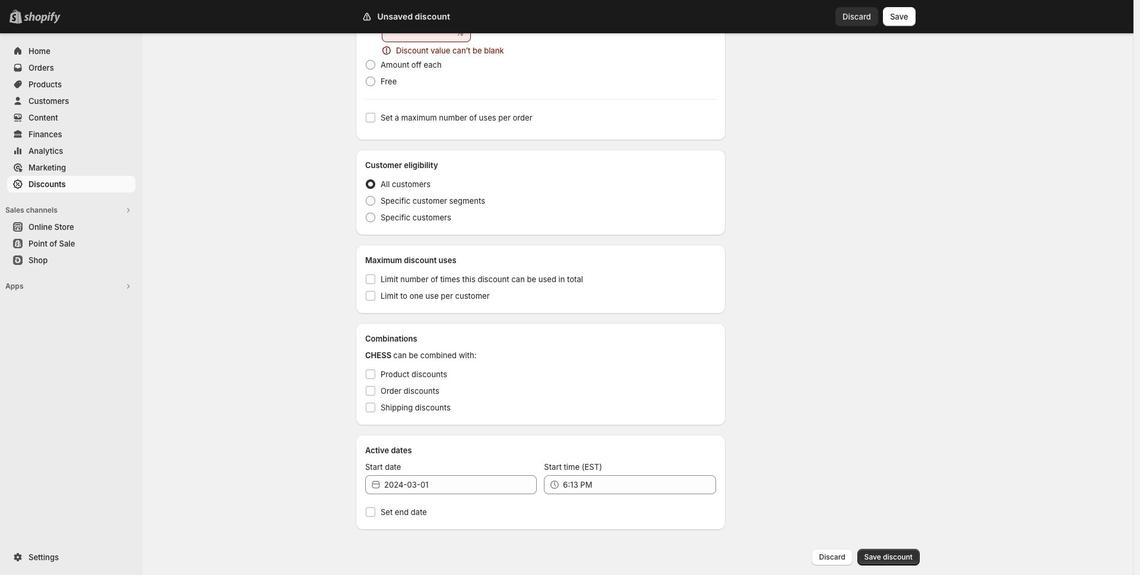 Task type: describe. For each thing, give the bounding box(es) containing it.
shopify image
[[24, 12, 61, 24]]

YYYY-MM-DD text field
[[384, 475, 537, 494]]



Task type: locate. For each thing, give the bounding box(es) containing it.
Enter time text field
[[563, 475, 716, 494]]

None text field
[[382, 23, 454, 42]]



Task type: vqa. For each thing, say whether or not it's contained in the screenshot.
Enter time text field
yes



